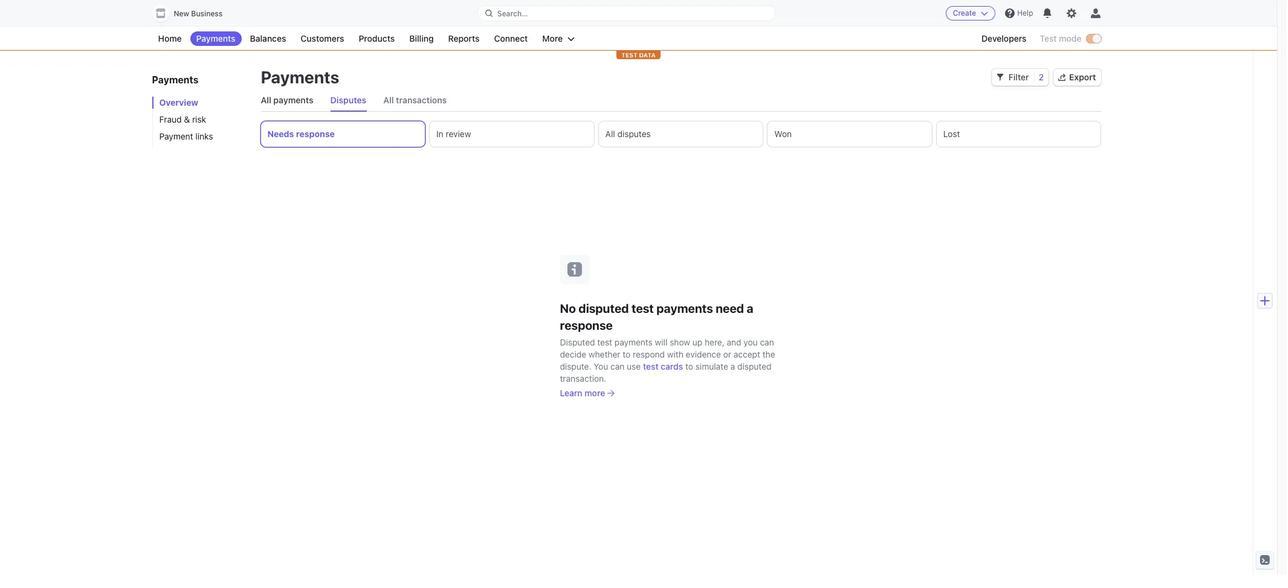 Task type: describe. For each thing, give the bounding box(es) containing it.
to simulate a disputed transaction.
[[560, 361, 772, 383]]

will
[[655, 337, 668, 347]]

with
[[667, 349, 683, 359]]

payments up overview
[[152, 74, 198, 85]]

won button
[[768, 121, 932, 147]]

payments inside no disputed test payments need a response
[[657, 301, 713, 315]]

reports
[[448, 33, 480, 44]]

to inside to simulate a disputed transaction.
[[685, 361, 693, 371]]

accept
[[734, 349, 760, 359]]

export
[[1069, 72, 1096, 82]]

more button
[[536, 31, 581, 46]]

decide
[[560, 349, 586, 359]]

customers link
[[295, 31, 350, 46]]

connect link
[[488, 31, 534, 46]]

in review button
[[430, 121, 594, 147]]

in
[[436, 129, 443, 139]]

fraud & risk
[[159, 114, 206, 125]]

test inside disputed test payments will show up here, and you can decide whether to respond with evidence or accept the dispute. you can use
[[597, 337, 612, 347]]

payment links link
[[152, 131, 249, 143]]

needs response button
[[261, 121, 425, 147]]

and
[[727, 337, 741, 347]]

you
[[594, 361, 608, 371]]

2 vertical spatial test
[[643, 361, 659, 371]]

lost button
[[937, 121, 1101, 147]]

payment links
[[159, 131, 213, 141]]

dispute.
[[560, 361, 591, 371]]

disputed inside no disputed test payments need a response
[[579, 301, 629, 315]]

payment
[[159, 131, 193, 141]]

new business button
[[152, 5, 235, 22]]

disputed test payments will show up here, and you can decide whether to respond with evidence or accept the dispute. you can use
[[560, 337, 775, 371]]

payments inside disputed test payments will show up here, and you can decide whether to respond with evidence or accept the dispute. you can use
[[615, 337, 653, 347]]

up
[[693, 337, 702, 347]]

home
[[158, 33, 182, 44]]

whether
[[589, 349, 620, 359]]

disputes
[[617, 129, 651, 139]]

2
[[1039, 72, 1044, 82]]

tab list containing all payments
[[261, 89, 1101, 112]]

Search… text field
[[478, 6, 775, 21]]

create
[[953, 8, 976, 18]]

overview
[[159, 97, 198, 108]]

balances link
[[244, 31, 292, 46]]

test mode
[[1040, 33, 1082, 44]]

need
[[716, 301, 744, 315]]

learn
[[560, 388, 582, 398]]

here,
[[705, 337, 725, 347]]

all for all payments
[[261, 95, 271, 105]]

payments inside all payments link
[[273, 95, 313, 105]]

a inside no disputed test payments need a response
[[747, 301, 753, 315]]

payments up all payments
[[261, 67, 339, 87]]

filter
[[1009, 72, 1029, 82]]

business
[[191, 9, 223, 18]]

test inside no disputed test payments need a response
[[632, 301, 654, 315]]

disputed
[[560, 337, 595, 347]]

mode
[[1059, 33, 1082, 44]]

developers
[[982, 33, 1027, 44]]

all transactions link
[[383, 89, 447, 111]]

billing link
[[403, 31, 440, 46]]

no disputed test payments need a response
[[560, 301, 753, 332]]

test
[[621, 51, 638, 59]]

products link
[[353, 31, 401, 46]]

review
[[446, 129, 471, 139]]

to inside disputed test payments will show up here, and you can decide whether to respond with evidence or accept the dispute. you can use
[[623, 349, 631, 359]]

test cards link
[[643, 361, 683, 373]]

risk
[[192, 114, 206, 125]]

balances
[[250, 33, 286, 44]]

&
[[184, 114, 190, 125]]

fraud
[[159, 114, 182, 125]]

simulate
[[696, 361, 728, 371]]

the
[[763, 349, 775, 359]]

all payments
[[261, 95, 313, 105]]

billing
[[409, 33, 434, 44]]

no
[[560, 301, 576, 315]]

a inside to simulate a disputed transaction.
[[731, 361, 735, 371]]

you
[[744, 337, 758, 347]]

payments down business
[[196, 33, 235, 44]]

disputes link
[[330, 89, 366, 111]]

search…
[[497, 9, 528, 18]]



Task type: vqa. For each thing, say whether or not it's contained in the screenshot.
the left RESPONSE
yes



Task type: locate. For each thing, give the bounding box(es) containing it.
home link
[[152, 31, 188, 46]]

test data
[[621, 51, 656, 59]]

disputes
[[330, 95, 366, 105]]

all left transactions
[[383, 95, 394, 105]]

payments up show
[[657, 301, 713, 315]]

0 horizontal spatial a
[[731, 361, 735, 371]]

can left use
[[611, 361, 625, 371]]

1 vertical spatial response
[[560, 318, 613, 332]]

disputed inside to simulate a disputed transaction.
[[737, 361, 772, 371]]

evidence
[[686, 349, 721, 359]]

1 vertical spatial test
[[597, 337, 612, 347]]

disputed
[[579, 301, 629, 315], [737, 361, 772, 371]]

test cards
[[643, 361, 683, 371]]

Search… search field
[[478, 6, 775, 21]]

all for all transactions
[[383, 95, 394, 105]]

export button
[[1054, 69, 1101, 86]]

test up whether
[[597, 337, 612, 347]]

2 tab list from the top
[[261, 121, 1101, 147]]

all for all disputes
[[605, 129, 615, 139]]

response up disputed
[[560, 318, 613, 332]]

0 vertical spatial payments
[[273, 95, 313, 105]]

transaction.
[[560, 373, 606, 383]]

new
[[174, 9, 189, 18]]

overview link
[[152, 97, 249, 109]]

can up the
[[760, 337, 774, 347]]

response
[[296, 129, 335, 139], [560, 318, 613, 332]]

0 horizontal spatial can
[[611, 361, 625, 371]]

disputed down "accept" at the right bottom
[[737, 361, 772, 371]]

all inside button
[[605, 129, 615, 139]]

to
[[623, 349, 631, 359], [685, 361, 693, 371]]

disputed right no at the left bottom
[[579, 301, 629, 315]]

1 horizontal spatial a
[[747, 301, 753, 315]]

products
[[359, 33, 395, 44]]

payments up respond
[[615, 337, 653, 347]]

1 horizontal spatial payments
[[615, 337, 653, 347]]

test down respond
[[643, 361, 659, 371]]

all left the disputes
[[605, 129, 615, 139]]

to right the cards
[[685, 361, 693, 371]]

2 vertical spatial payments
[[615, 337, 653, 347]]

0 horizontal spatial response
[[296, 129, 335, 139]]

developers link
[[975, 31, 1033, 46]]

1 vertical spatial tab list
[[261, 121, 1101, 147]]

to up use
[[623, 349, 631, 359]]

0 horizontal spatial all
[[261, 95, 271, 105]]

response right needs
[[296, 129, 335, 139]]

0 vertical spatial tab list
[[261, 89, 1101, 112]]

links
[[195, 131, 213, 141]]

a down or
[[731, 361, 735, 371]]

help button
[[1000, 4, 1038, 23]]

learn more
[[560, 388, 605, 398]]

use
[[627, 361, 641, 371]]

a
[[747, 301, 753, 315], [731, 361, 735, 371]]

1 vertical spatial to
[[685, 361, 693, 371]]

customers
[[301, 33, 344, 44]]

test
[[632, 301, 654, 315], [597, 337, 612, 347], [643, 361, 659, 371]]

cards
[[661, 361, 683, 371]]

payments
[[273, 95, 313, 105], [657, 301, 713, 315], [615, 337, 653, 347]]

0 vertical spatial can
[[760, 337, 774, 347]]

1 vertical spatial payments
[[657, 301, 713, 315]]

1 vertical spatial a
[[731, 361, 735, 371]]

0 horizontal spatial payments
[[273, 95, 313, 105]]

lost
[[943, 129, 960, 139]]

payments link
[[190, 31, 242, 46]]

or
[[723, 349, 731, 359]]

0 horizontal spatial disputed
[[579, 301, 629, 315]]

response inside no disputed test payments need a response
[[560, 318, 613, 332]]

all payments link
[[261, 89, 313, 111]]

all
[[261, 95, 271, 105], [383, 95, 394, 105], [605, 129, 615, 139]]

notifications image
[[1043, 8, 1053, 18]]

2 horizontal spatial all
[[605, 129, 615, 139]]

1 vertical spatial can
[[611, 361, 625, 371]]

0 vertical spatial a
[[747, 301, 753, 315]]

all transactions
[[383, 95, 447, 105]]

create button
[[946, 6, 996, 21]]

0 horizontal spatial to
[[623, 349, 631, 359]]

can
[[760, 337, 774, 347], [611, 361, 625, 371]]

respond
[[633, 349, 665, 359]]

connect
[[494, 33, 528, 44]]

all disputes
[[605, 129, 651, 139]]

more
[[585, 388, 605, 398]]

reports link
[[442, 31, 486, 46]]

all up needs
[[261, 95, 271, 105]]

1 horizontal spatial to
[[685, 361, 693, 371]]

svg image
[[997, 74, 1004, 81]]

payments up needs response
[[273, 95, 313, 105]]

1 vertical spatial disputed
[[737, 361, 772, 371]]

test
[[1040, 33, 1057, 44]]

transactions
[[396, 95, 447, 105]]

1 horizontal spatial response
[[560, 318, 613, 332]]

1 horizontal spatial all
[[383, 95, 394, 105]]

0 vertical spatial response
[[296, 129, 335, 139]]

needs response
[[267, 129, 335, 139]]

help
[[1017, 8, 1033, 18]]

response inside needs response button
[[296, 129, 335, 139]]

2 horizontal spatial payments
[[657, 301, 713, 315]]

payments
[[196, 33, 235, 44], [261, 67, 339, 87], [152, 74, 198, 85]]

fraud & risk link
[[152, 114, 249, 126]]

more
[[542, 33, 563, 44]]

show
[[670, 337, 690, 347]]

a right need
[[747, 301, 753, 315]]

won
[[774, 129, 792, 139]]

test up respond
[[632, 301, 654, 315]]

0 vertical spatial test
[[632, 301, 654, 315]]

0 vertical spatial to
[[623, 349, 631, 359]]

new business
[[174, 9, 223, 18]]

all disputes button
[[599, 121, 763, 147]]

learn more link
[[560, 387, 802, 399]]

1 horizontal spatial can
[[760, 337, 774, 347]]

1 tab list from the top
[[261, 89, 1101, 112]]

in review
[[436, 129, 471, 139]]

1 horizontal spatial disputed
[[737, 361, 772, 371]]

tab list
[[261, 89, 1101, 112], [261, 121, 1101, 147]]

tab list containing needs response
[[261, 121, 1101, 147]]

needs
[[267, 129, 294, 139]]

0 vertical spatial disputed
[[579, 301, 629, 315]]

data
[[639, 51, 656, 59]]



